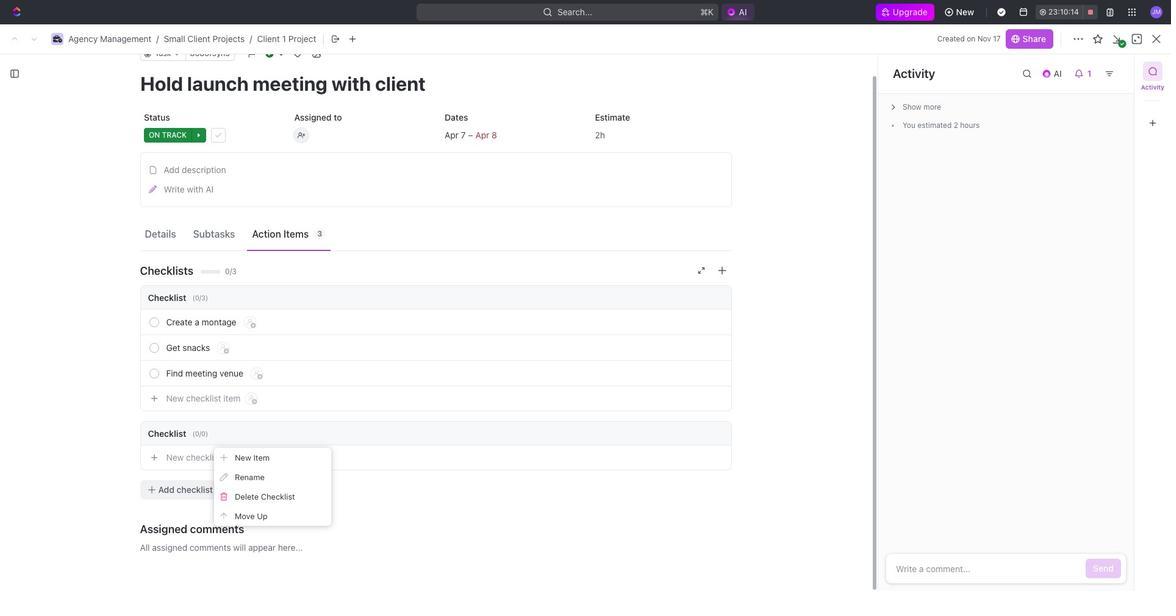 Task type: locate. For each thing, give the bounding box(es) containing it.
new left item
[[235, 453, 251, 463]]

1 vertical spatial 2021
[[918, 141, 937, 151]]

5
[[868, 280, 873, 291], [308, 302, 313, 313], [868, 302, 873, 313], [868, 324, 873, 335], [868, 412, 873, 422], [868, 456, 873, 466], [308, 522, 313, 532]]

3 dec from the top
[[850, 324, 865, 335]]

1 horizontal spatial /
[[250, 34, 252, 44]]

2 meeting minutes from the top
[[226, 478, 293, 488]]

up
[[257, 512, 268, 521]]

project notes inside button
[[226, 346, 281, 357]]

new inside button
[[1123, 52, 1141, 62]]

13 row from the top
[[197, 494, 1157, 516]]

2 column header from the left
[[940, 233, 1038, 253]]

minutes
[[261, 302, 293, 313], [261, 478, 293, 488], [261, 522, 293, 532]]

0 vertical spatial 12
[[868, 390, 877, 400]]

0 vertical spatial all
[[215, 215, 225, 225]]

2 nov 17 from the top
[[850, 434, 876, 444]]

business time image
[[53, 35, 62, 43]]

of
[[253, 258, 262, 269], [285, 390, 294, 400], [287, 412, 295, 422], [626, 412, 634, 422]]

1 vertical spatial all
[[140, 543, 150, 553]]

6 dec from the top
[[850, 456, 865, 466]]

activity up all on the right top
[[1141, 84, 1165, 91]]

0 vertical spatial checklist
[[148, 293, 186, 303]]

3 meeting from the top
[[226, 522, 259, 532]]

4 dec 5 from the top
[[850, 412, 873, 422]]

0 horizontal spatial doc
[[226, 280, 242, 291]]

management inside resource management button
[[266, 368, 318, 379]]

1 vertical spatial item
[[223, 453, 241, 463]]

client 2 scope of work docs
[[226, 412, 341, 422]]

dec
[[850, 280, 865, 291], [850, 302, 865, 313], [850, 324, 865, 335], [850, 390, 865, 400], [850, 412, 865, 422], [850, 456, 865, 466]]

2 january from the top
[[876, 141, 907, 151]]

11 row from the top
[[197, 449, 1157, 474]]

new up see all
[[1123, 52, 1141, 62]]

add description button
[[144, 160, 727, 180]]

tab list containing all
[[212, 209, 504, 233]]

dec for scope of work
[[850, 412, 865, 422]]

share button
[[1006, 29, 1054, 49]]

new checklist item
[[166, 393, 241, 404], [166, 453, 241, 463]]

all inside all button
[[215, 215, 225, 225]]

nov for row containing scope of work
[[850, 258, 865, 269]]

roles
[[888, 160, 910, 171]]

meeting minutes for dec
[[226, 302, 293, 313]]

1 vertical spatial project notes
[[226, 346, 281, 357]]

ai
[[206, 184, 214, 195]]

meeting minutes down up
[[226, 522, 293, 532]]

1 vertical spatial add
[[158, 485, 174, 495]]

checklist down the checklists at the top left of page
[[148, 293, 186, 303]]

1 left |
[[282, 34, 286, 44]]

docs right search
[[1083, 52, 1103, 62]]

meeting minutes down 6
[[226, 302, 293, 313]]

0 vertical spatial agency management
[[286, 121, 369, 132]]

assigned inside dropdown button
[[140, 523, 187, 536]]

comments inside dropdown button
[[190, 523, 244, 536]]

2 2021 from the top
[[918, 141, 937, 151]]

1 nov 17 from the top
[[850, 346, 876, 357]]

0 vertical spatial activity
[[893, 66, 935, 81]]

0 vertical spatial new checklist item
[[166, 393, 241, 404]]

january inside january 1, 2021 link
[[876, 141, 907, 151]]

1 vertical spatial agency
[[286, 121, 316, 132]]

4 nov 17 from the top
[[850, 522, 876, 532]]

minutes inside meeting minutes "button"
[[261, 478, 293, 488]]

row containing resource management
[[197, 362, 1157, 385]]

3 meeting minutes from the top
[[226, 522, 293, 532]]

23:10:14 button
[[1036, 5, 1098, 20]]

0 vertical spatial created
[[938, 34, 965, 43]]

docs down client 1 scope of work docs
[[320, 412, 341, 422]]

1 horizontal spatial project notes
[[552, 121, 606, 132]]

agency right "agency management, ," element
[[598, 324, 628, 335]]

2 vertical spatial meeting minutes
[[226, 522, 293, 532]]

agency management link
[[68, 34, 152, 44]]

add description
[[164, 165, 226, 175]]

0 vertical spatial january
[[876, 121, 907, 132]]

row containing welcome!
[[197, 494, 1157, 516]]

add for add checklist
[[158, 485, 174, 495]]

agency inside agency management / small client projects / client 1 project |
[[68, 34, 98, 44]]

4 - from the top
[[708, 324, 712, 335]]

2021 right 1,
[[918, 141, 937, 151]]

delete
[[235, 492, 259, 502]]

2021 left •
[[918, 121, 937, 132]]

dates
[[444, 112, 468, 123]]

row containing name
[[197, 233, 1157, 253]]

1:1 roles & expectations
[[876, 160, 971, 171]]

new checklist item down (0/0)
[[166, 453, 241, 463]]

0 vertical spatial 2021
[[918, 121, 937, 132]]

assigned to
[[294, 112, 342, 123]]

1 horizontal spatial all
[[215, 215, 225, 225]]

0 horizontal spatial activity
[[893, 66, 935, 81]]

2 vertical spatial checklist
[[261, 492, 295, 502]]

1 vertical spatial minutes
[[261, 478, 293, 488]]

👋
[[212, 122, 222, 131]]

2 right in
[[954, 121, 958, 130]]

row
[[197, 233, 1157, 253], [197, 252, 1157, 276], [197, 274, 1157, 298], [197, 296, 1157, 320], [197, 318, 1157, 342], [197, 339, 1157, 364], [197, 362, 1157, 385], [197, 383, 1157, 408], [197, 405, 1157, 430], [197, 427, 1157, 452], [197, 449, 1157, 474], [197, 471, 1157, 496], [197, 494, 1157, 516], [197, 515, 1157, 539]]

checklist down (0/0)
[[186, 453, 221, 463]]

meeting up wiki
[[226, 302, 259, 313]]

0 vertical spatial checklist
[[186, 393, 221, 404]]

checklists
[[140, 264, 193, 277]]

1 horizontal spatial notes
[[583, 121, 606, 132]]

17 for row containing template guide
[[868, 434, 876, 444]]

2 minutes from the top
[[261, 478, 293, 488]]

just now
[[850, 478, 885, 488]]

1 horizontal spatial created
[[938, 34, 965, 43]]

1 2021 from the top
[[918, 121, 937, 132]]

0 vertical spatial minutes
[[261, 302, 293, 313]]

nov 17 for row containing welcome!
[[850, 500, 876, 510]]

1 horizontal spatial column header
[[940, 233, 1038, 253]]

column header
[[197, 233, 210, 253], [940, 233, 1038, 253]]

0 vertical spatial assigned
[[294, 112, 331, 123]]

scope
[[226, 258, 251, 269], [258, 390, 283, 400], [259, 412, 284, 422], [598, 412, 623, 422]]

add up assigned comments at bottom left
[[158, 485, 174, 495]]

14 row from the top
[[197, 515, 1157, 539]]

large
[[598, 302, 621, 313]]

status
[[144, 112, 170, 123]]

items
[[284, 228, 309, 239]]

9 row from the top
[[197, 405, 1157, 430]]

0 vertical spatial project notes
[[552, 121, 606, 132]]

add
[[164, 165, 180, 175], [158, 485, 174, 495]]

assigned comments
[[140, 523, 244, 536]]

2 dec 5 from the top
[[850, 302, 873, 313]]

1 january from the top
[[876, 121, 907, 132]]

2 - from the top
[[708, 280, 712, 291]]

1 vertical spatial created
[[859, 102, 895, 113]]

row containing invoices
[[197, 449, 1157, 474]]

1 vertical spatial meeting minutes
[[226, 478, 293, 488]]

1 meeting from the top
[[226, 302, 259, 313]]

1 horizontal spatial 12
[[868, 390, 877, 400]]

12 right guide
[[303, 434, 313, 444]]

0 vertical spatial meeting minutes
[[226, 302, 293, 313]]

3 row from the top
[[197, 274, 1157, 298]]

of inside scope of work button
[[253, 258, 262, 269]]

agency right the business time image
[[68, 34, 98, 44]]

1 horizontal spatial agency management
[[598, 324, 682, 335]]

2 vertical spatial minutes
[[261, 522, 293, 532]]

move
[[235, 512, 255, 521]]

2 up 'template guide'
[[251, 412, 257, 422]]

2 vertical spatial checklist
[[177, 485, 213, 495]]

checklist inside add checklist button
[[177, 485, 213, 495]]

0 vertical spatial item
[[223, 393, 241, 404]]

table containing scope of work
[[197, 233, 1157, 539]]

1 minutes from the top
[[261, 302, 293, 313]]

created for created on nov 17
[[938, 34, 965, 43]]

0 vertical spatial agency
[[68, 34, 98, 44]]

8 row from the top
[[197, 383, 1157, 408]]

resource management
[[226, 368, 318, 379]]

6 row from the top
[[197, 339, 1157, 364]]

task sidebar content section
[[878, 54, 1134, 592]]

2 vertical spatial meeting
[[226, 522, 259, 532]]

•
[[940, 122, 943, 131]]

all
[[1133, 102, 1141, 112]]

1 horizontal spatial assigned
[[294, 112, 331, 123]]

0 vertical spatial doc
[[1143, 52, 1159, 62]]

1 vertical spatial january
[[876, 141, 907, 151]]

12 down 14 mins ago
[[868, 390, 877, 400]]

1 horizontal spatial activity
[[1141, 84, 1165, 91]]

meeting down move
[[226, 522, 259, 532]]

agency management
[[286, 121, 369, 132], [598, 324, 682, 335]]

/
[[156, 34, 159, 44], [250, 34, 252, 44]]

move up
[[235, 512, 268, 521]]

agency left to
[[286, 121, 316, 132]]

2 row from the top
[[197, 252, 1157, 276]]

0 horizontal spatial 12
[[303, 434, 313, 444]]

nov 17 for row containing project notes
[[850, 346, 876, 357]]

meeting up delete
[[226, 478, 259, 488]]

all up the subtasks
[[215, 215, 225, 225]]

client down venue
[[226, 390, 249, 400]]

item down venue
[[223, 393, 241, 404]]

1 vertical spatial 1
[[251, 390, 255, 400]]

template
[[226, 434, 263, 444]]

1 vertical spatial scope of work
[[598, 412, 656, 422]]

january up roles
[[876, 141, 907, 151]]

client
[[188, 34, 210, 44], [257, 34, 280, 44], [623, 302, 646, 313], [226, 390, 249, 400], [226, 412, 249, 422]]

5 row from the top
[[197, 318, 1157, 342]]

2 right wiki
[[258, 324, 263, 335]]

assigned for assigned comments
[[140, 523, 187, 536]]

client 1 project link
[[257, 34, 316, 44]]

notes for the project notes button
[[257, 346, 281, 357]]

me
[[911, 102, 926, 113]]

activity up me
[[893, 66, 935, 81]]

comments down assigned comments at bottom left
[[190, 543, 231, 553]]

meeting for nov 17
[[226, 522, 259, 532]]

checklist
[[148, 293, 186, 303], [148, 429, 186, 439], [261, 492, 295, 502]]

new up created on nov 17
[[956, 7, 974, 17]]

project left |
[[288, 34, 316, 44]]

january 1, 2021 link
[[854, 137, 1151, 156]]

of inside client 1 scope of work docs button
[[285, 390, 294, 400]]

1 dec from the top
[[850, 280, 865, 291]]

2 meeting from the top
[[226, 478, 259, 488]]

7 row from the top
[[197, 362, 1157, 385]]

created left on
[[938, 34, 965, 43]]

dec 12
[[850, 390, 877, 400]]

0 horizontal spatial agency
[[68, 34, 98, 44]]

17 for 14th row from the top of the page
[[868, 522, 876, 532]]

1 vertical spatial checklist
[[148, 429, 186, 439]]

meeting for dec 5
[[226, 302, 259, 313]]

new checklist item down find meeting venue
[[166, 393, 241, 404]]

5 for invoices
[[868, 456, 873, 466]]

8686f9yn5
[[190, 49, 230, 58]]

0 vertical spatial meeting
[[226, 302, 259, 313]]

0 vertical spatial 1
[[282, 34, 286, 44]]

3 nov 17 from the top
[[850, 500, 876, 510]]

0 horizontal spatial created
[[859, 102, 895, 113]]

rename
[[235, 472, 265, 482]]

send button
[[1086, 559, 1121, 579]]

1 vertical spatial activity
[[1141, 84, 1165, 91]]

1:1 roles & expectations link
[[854, 156, 1151, 176]]

minutes down up
[[261, 522, 293, 532]]

docs down small client projects link
[[204, 52, 225, 62]]

1 / from the left
[[156, 34, 159, 44]]

add up write at the top left of the page
[[164, 165, 180, 175]]

0 horizontal spatial agency management
[[286, 121, 369, 132]]

template guide
[[226, 434, 289, 444]]

scope of work
[[226, 258, 285, 269], [598, 412, 656, 422]]

1 vertical spatial comments
[[190, 543, 231, 553]]

find
[[166, 368, 183, 379]]

2 dec from the top
[[850, 302, 865, 313]]

minutes down 6
[[261, 302, 293, 313]]

january down created by me
[[876, 121, 907, 132]]

client 1 scope of work docs
[[226, 390, 340, 400]]

send
[[1093, 564, 1114, 574]]

/ right projects
[[250, 34, 252, 44]]

0 vertical spatial add
[[164, 165, 180, 175]]

comments up all assigned comments will appear here...
[[190, 523, 244, 536]]

january for january 1, 2021
[[876, 141, 907, 151]]

date updated
[[850, 238, 897, 247]]

dec 5 for of
[[850, 412, 873, 422]]

1 meeting minutes from the top
[[226, 302, 293, 313]]

expectations
[[920, 160, 971, 171]]

assigned up assigned
[[140, 523, 187, 536]]

2 new checklist item from the top
[[166, 453, 241, 463]]

action
[[252, 228, 281, 239]]

agency
[[68, 34, 98, 44], [286, 121, 316, 132], [598, 324, 628, 335]]

project left estimate
[[552, 121, 580, 132]]

2
[[954, 121, 958, 130], [258, 324, 263, 335], [251, 412, 257, 422], [355, 412, 360, 422]]

0 vertical spatial scope of work
[[226, 258, 285, 269]]

1 horizontal spatial agency
[[286, 121, 316, 132]]

0 horizontal spatial 1
[[251, 390, 255, 400]]

minutes up delete checklist
[[261, 478, 293, 488]]

0 horizontal spatial assigned
[[140, 523, 187, 536]]

checklist for checklist (0/3)
[[148, 293, 186, 303]]

cell
[[197, 253, 210, 275], [940, 253, 1038, 275], [1038, 253, 1135, 275], [1135, 253, 1157, 275], [197, 275, 210, 296], [940, 275, 1038, 296], [1038, 275, 1135, 296], [1135, 275, 1157, 296], [197, 296, 210, 318], [940, 296, 1038, 318], [1038, 296, 1135, 318], [1135, 296, 1157, 318], [197, 318, 210, 340], [940, 318, 1038, 340], [1038, 318, 1135, 340], [1135, 318, 1157, 340], [197, 340, 210, 362], [579, 340, 701, 362], [940, 340, 1038, 362], [1038, 340, 1135, 362], [1135, 340, 1157, 362], [197, 362, 210, 384], [579, 362, 701, 384], [940, 362, 1038, 384], [1038, 362, 1135, 384], [1135, 362, 1157, 384], [197, 384, 210, 406], [579, 384, 701, 406], [940, 384, 1038, 406], [1038, 384, 1135, 406], [1135, 384, 1157, 406], [197, 406, 210, 428], [940, 406, 1038, 428], [1038, 406, 1135, 428], [1135, 406, 1157, 428], [197, 428, 210, 450], [579, 428, 701, 450], [940, 428, 1038, 450], [1038, 428, 1135, 450], [1135, 428, 1157, 450], [197, 450, 210, 472], [579, 450, 701, 472], [940, 450, 1038, 472], [1038, 450, 1135, 472], [1135, 450, 1157, 472], [197, 472, 210, 494], [579, 472, 701, 494], [701, 472, 842, 494], [940, 472, 1038, 494], [1038, 472, 1135, 494], [1135, 472, 1157, 494], [197, 494, 210, 516], [579, 494, 701, 516], [701, 494, 842, 516], [940, 494, 1038, 516], [1038, 494, 1135, 516], [1135, 494, 1157, 516], [197, 516, 210, 538], [579, 516, 701, 538], [701, 516, 842, 538], [940, 516, 1038, 538], [1038, 516, 1135, 538], [1135, 516, 1157, 538]]

see all button
[[1113, 100, 1146, 115]]

client up template
[[226, 412, 249, 422]]

1 down resource
[[251, 390, 255, 400]]

activity
[[893, 66, 935, 81], [1141, 84, 1165, 91]]

item down template
[[223, 453, 241, 463]]

meeting minutes inside meeting minutes "button"
[[226, 478, 293, 488]]

wiki
[[226, 324, 243, 335]]

see all
[[1118, 102, 1141, 112]]

1 vertical spatial checklist
[[186, 453, 221, 463]]

0 horizontal spatial scope of work
[[226, 258, 285, 269]]

share
[[1023, 34, 1046, 44]]

0 vertical spatial notes
[[583, 121, 606, 132]]

1 vertical spatial meeting
[[226, 478, 259, 488]]

0 horizontal spatial project notes
[[226, 346, 281, 357]]

10 row from the top
[[197, 427, 1157, 452]]

doc inside button
[[1143, 52, 1159, 62]]

table
[[197, 233, 1157, 539]]

create
[[166, 317, 192, 327]]

welcome! button
[[212, 494, 572, 516]]

5 dec from the top
[[850, 412, 865, 422]]

3
[[317, 229, 322, 238]]

nov for 14th row from the top of the page
[[850, 522, 865, 532]]

just
[[850, 478, 867, 488]]

1 column header from the left
[[197, 233, 210, 253]]

all left assigned
[[140, 543, 150, 553]]

january
[[876, 121, 907, 132], [876, 141, 907, 151]]

checklist up up
[[261, 492, 295, 502]]

1 horizontal spatial 1
[[282, 34, 286, 44]]

0 horizontal spatial notes
[[257, 346, 281, 357]]

2 horizontal spatial doc
[[1143, 52, 1159, 62]]

new down checklist (0/0)
[[166, 453, 184, 463]]

3 dec 5 from the top
[[850, 324, 873, 335]]

comments
[[190, 523, 244, 536], [190, 543, 231, 553]]

row containing client 2 scope of work docs
[[197, 405, 1157, 430]]

you estimated 2 hours
[[903, 121, 980, 130]]

1 vertical spatial notes
[[257, 346, 281, 357]]

notes inside button
[[257, 346, 281, 357]]

nov for row containing template guide
[[850, 434, 865, 444]]

nov 17 for 14th row from the top of the page
[[850, 522, 876, 532]]

venue
[[220, 368, 243, 379]]

1 vertical spatial assigned
[[140, 523, 187, 536]]

minutes for nov 17
[[261, 522, 293, 532]]

|
[[322, 33, 325, 45]]

tab list
[[212, 209, 504, 233]]

checklist up assigned comments at bottom left
[[177, 485, 213, 495]]

checklist down find meeting venue
[[186, 393, 221, 404]]

nov
[[978, 34, 991, 43], [850, 258, 865, 269], [850, 346, 865, 357], [850, 434, 865, 444], [850, 500, 865, 510], [850, 522, 865, 532]]

use template
[[232, 485, 286, 495]]

by
[[898, 102, 909, 113]]

0 horizontal spatial column header
[[197, 233, 210, 253]]

assigned left to
[[294, 112, 331, 123]]

use
[[232, 485, 248, 495]]

assigned for assigned to
[[294, 112, 331, 123]]

checklist (0/0)
[[148, 429, 208, 439]]

1 vertical spatial 12
[[303, 434, 313, 444]]

0 horizontal spatial /
[[156, 34, 159, 44]]

3 minutes from the top
[[261, 522, 293, 532]]

created left 'by'
[[859, 102, 895, 113]]

1 vertical spatial new checklist item
[[166, 453, 241, 463]]

/ left small at the left top of the page
[[156, 34, 159, 44]]

1 item from the top
[[223, 393, 241, 404]]

1 vertical spatial agency management
[[598, 324, 682, 335]]

row containing scope of work
[[197, 252, 1157, 276]]

row containing doc
[[197, 274, 1157, 298]]

0 vertical spatial comments
[[190, 523, 244, 536]]

checklist left (0/0)
[[148, 429, 186, 439]]

project up resource
[[226, 346, 254, 357]]

2 horizontal spatial agency
[[598, 324, 628, 335]]

meeting minutes up delete checklist
[[226, 478, 293, 488]]

1 horizontal spatial doc
[[955, 121, 971, 132]]

nov 17 for row containing template guide
[[850, 434, 876, 444]]

new
[[956, 7, 974, 17], [1123, 52, 1141, 62], [166, 393, 184, 404], [166, 453, 184, 463], [235, 453, 251, 463]]

6
[[256, 280, 262, 291]]

Edit task name text field
[[140, 72, 732, 95]]

project inside button
[[226, 346, 254, 357]]

details
[[145, 228, 176, 239]]

1 row from the top
[[197, 233, 1157, 253]]

17 for row containing welcome!
[[868, 500, 876, 510]]

0 horizontal spatial all
[[140, 543, 150, 553]]

2 vertical spatial agency
[[598, 324, 628, 335]]

item
[[223, 393, 241, 404], [223, 453, 241, 463]]



Task type: vqa. For each thing, say whether or not it's contained in the screenshot.
the bottom Workspace
no



Task type: describe. For each thing, give the bounding box(es) containing it.
project right large on the right bottom of the page
[[648, 302, 676, 313]]

invoices
[[226, 456, 259, 466]]

client up 8686f9yn5 on the left top
[[188, 34, 210, 44]]

3 - from the top
[[708, 302, 712, 313]]

client inside button
[[226, 390, 249, 400]]

dec 5 for client
[[850, 302, 873, 313]]

appear
[[248, 543, 276, 553]]

search docs
[[1052, 52, 1103, 62]]

23:10:14
[[1049, 7, 1079, 16]]

subtasks button
[[188, 223, 240, 245]]

hours
[[960, 121, 980, 130]]

new item
[[235, 453, 270, 463]]

delete checklist
[[235, 492, 295, 502]]

invoices button
[[212, 449, 572, 474]]

client right projects
[[257, 34, 280, 44]]

task sidebar navigation tab list
[[1140, 62, 1166, 133]]

you
[[903, 121, 916, 130]]

row containing wiki
[[197, 318, 1157, 342]]

1,
[[909, 141, 915, 151]]

new inside "button"
[[956, 7, 974, 17]]

resource
[[226, 368, 264, 379]]

activity inside 'task sidebar navigation' tab list
[[1141, 84, 1165, 91]]

21
[[868, 258, 877, 269]]

management inside agency management / small client projects / client 1 project |
[[100, 34, 152, 44]]

subtasks
[[193, 228, 235, 239]]

private
[[322, 215, 350, 225]]

in
[[946, 121, 953, 132]]

0/3
[[225, 267, 237, 276]]

5 dec 5 from the top
[[850, 456, 873, 466]]

january for january 7, 2021 • in doc
[[876, 121, 907, 132]]

2 down client 1 scope of work docs button
[[355, 412, 360, 422]]

estimate
[[595, 112, 630, 123]]

created by me
[[859, 102, 926, 113]]

1 dec 5 from the top
[[850, 280, 873, 291]]

description
[[182, 165, 226, 175]]

4 dec from the top
[[850, 390, 865, 400]]

meeting inside "button"
[[226, 478, 259, 488]]

now
[[869, 478, 885, 488]]

upgrade link
[[876, 4, 934, 21]]

a
[[195, 317, 199, 327]]

small client projects link
[[164, 34, 245, 44]]

5 for client 2 scope of work docs
[[868, 412, 873, 422]]

project inside agency management / small client projects / client 1 project |
[[288, 34, 316, 44]]

pencil image
[[149, 186, 157, 194]]

get snacks
[[166, 343, 210, 353]]

12 row from the top
[[197, 471, 1157, 496]]

row containing client 1 scope of work docs
[[197, 383, 1157, 408]]

estimated
[[918, 121, 952, 130]]

4 row from the top
[[197, 296, 1157, 320]]

1 inside agency management / small client projects / client 1 project |
[[282, 34, 286, 44]]

1:1
[[876, 160, 886, 171]]

dec for everything
[[850, 280, 865, 291]]

write
[[164, 184, 185, 195]]

2 vertical spatial doc
[[226, 280, 242, 291]]

updated
[[868, 238, 897, 247]]

search...
[[558, 7, 593, 17]]

assigned
[[152, 543, 187, 553]]

all assigned comments will appear here...
[[140, 543, 303, 553]]

created for created by me
[[859, 102, 895, 113]]

2 item from the top
[[223, 453, 241, 463]]

all for all assigned comments will appear here...
[[140, 543, 150, 553]]

scope of work button
[[212, 252, 572, 276]]

nov for row containing welcome!
[[850, 500, 865, 510]]

1 vertical spatial doc
[[955, 121, 971, 132]]

all button
[[212, 209, 228, 233]]

project notes for the project notes button
[[226, 346, 281, 357]]

name
[[214, 238, 234, 247]]

14 mins ago
[[850, 368, 897, 379]]

upgrade
[[893, 7, 928, 17]]

on
[[967, 34, 976, 43]]

action items
[[252, 228, 309, 239]]

14
[[850, 368, 859, 379]]

2 / from the left
[[250, 34, 252, 44]]

project notes for the project notes link
[[552, 121, 606, 132]]

1 new checklist item from the top
[[166, 393, 241, 404]]

7,
[[909, 121, 915, 132]]

1 - from the top
[[708, 258, 712, 269]]

details button
[[140, 223, 181, 245]]

docs up client 2 scope of work docs
[[319, 390, 340, 400]]

1 horizontal spatial scope of work
[[598, 412, 656, 422]]

sidebar navigation
[[0, 43, 182, 592]]

activity inside task sidebar content "section"
[[893, 66, 935, 81]]

agency management, , element
[[586, 325, 596, 335]]

notes for the project notes link
[[583, 121, 606, 132]]

search
[[1052, 52, 1081, 62]]

row containing template guide
[[197, 427, 1157, 452]]

&
[[912, 160, 918, 171]]

1 inside button
[[251, 390, 255, 400]]

2 inside task sidebar content "section"
[[954, 121, 958, 130]]

new doc
[[1123, 52, 1159, 62]]

date updated button
[[842, 234, 904, 253]]

project notes button
[[212, 339, 572, 364]]

(0/3)
[[192, 294, 208, 302]]

2021 for 1,
[[918, 141, 937, 151]]

client right large on the right bottom of the page
[[623, 302, 646, 313]]

nov for row containing project notes
[[850, 346, 865, 357]]

see
[[1118, 102, 1131, 112]]

meeting
[[185, 368, 217, 379]]

row containing project notes
[[197, 339, 1157, 364]]

here...
[[278, 543, 303, 553]]

date
[[850, 238, 866, 247]]

2021 for 7,
[[918, 121, 937, 132]]

large client project
[[598, 302, 676, 313]]

5 for wiki
[[868, 324, 873, 335]]

all for all
[[215, 215, 225, 225]]

welcome!
[[226, 500, 266, 510]]

scope of work inside scope of work button
[[226, 258, 285, 269]]

5 for meeting minutes
[[868, 302, 873, 313]]

assigned comments button
[[140, 515, 732, 544]]

private button
[[318, 209, 353, 233]]

resource management button
[[212, 363, 572, 385]]

minutes for dec 5
[[261, 302, 293, 313]]

project notes link
[[531, 117, 828, 137]]

template
[[250, 485, 286, 495]]

write with ai
[[164, 184, 214, 195]]

5 - from the top
[[708, 412, 712, 422]]

17 for row containing project notes
[[868, 346, 876, 357]]

dec for large client project
[[850, 302, 865, 313]]

5 for doc
[[868, 280, 873, 291]]

(0/0)
[[192, 430, 208, 438]]

get
[[166, 343, 180, 353]]

january 1, 2021
[[876, 141, 937, 151]]

with
[[187, 184, 203, 195]]

new down find
[[166, 393, 184, 404]]

add for add description
[[164, 165, 180, 175]]

meeting minutes for nov
[[226, 522, 293, 532]]

find meeting venue
[[166, 368, 243, 379]]

dec 5 for management
[[850, 324, 873, 335]]

new doc button
[[1116, 48, 1166, 67]]

checklist for checklist (0/0)
[[148, 429, 186, 439]]

ago
[[882, 368, 897, 379]]

dec for agency management
[[850, 324, 865, 335]]

new button
[[939, 2, 982, 22]]



